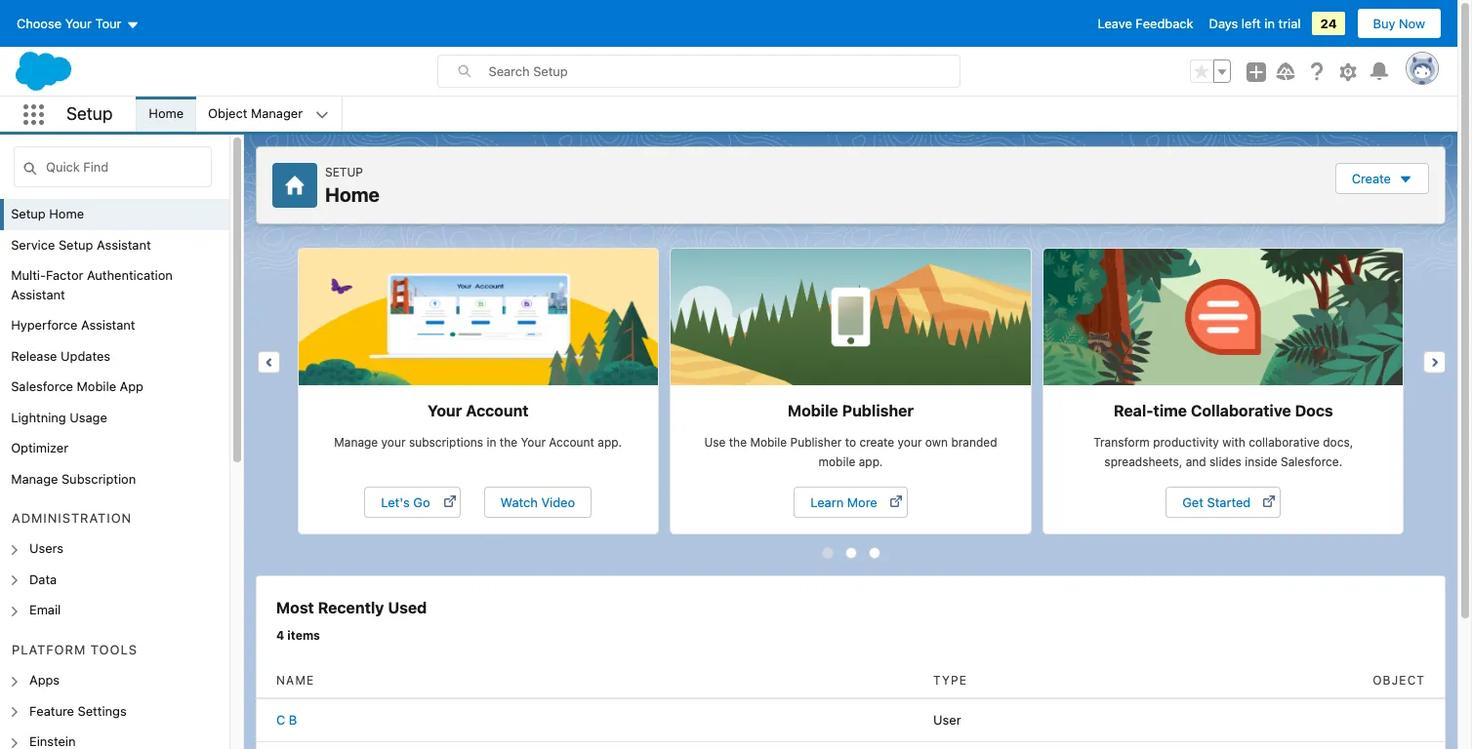 Task type: describe. For each thing, give the bounding box(es) containing it.
the inside 'use the mobile publisher to create your own branded mobile app.'
[[729, 435, 747, 450]]

platform tools
[[12, 642, 138, 658]]

users link
[[29, 540, 64, 559]]

platform
[[12, 642, 86, 658]]

collaborative
[[1191, 402, 1291, 419]]

spreadsheets,
[[1105, 455, 1183, 469]]

setup home tree item
[[0, 199, 229, 230]]

manage subscription link
[[11, 470, 136, 489]]

type
[[933, 673, 968, 688]]

email
[[29, 603, 61, 618]]

c b link
[[276, 712, 297, 728]]

optimizer link
[[11, 439, 68, 458]]

your inside popup button
[[65, 16, 92, 31]]

1 horizontal spatial account
[[549, 435, 595, 450]]

app
[[120, 379, 144, 394]]

your inside 'use the mobile publisher to create your own branded mobile app.'
[[898, 435, 922, 450]]

2 vertical spatial assistant
[[81, 317, 135, 333]]

real-time collaborative docs
[[1114, 402, 1333, 419]]

learn
[[811, 495, 844, 511]]

object manager
[[208, 106, 303, 121]]

manage for manage your subscriptions in the your account app.
[[334, 435, 378, 450]]

choose your tour button
[[16, 8, 140, 39]]

transform productivity with collaborative docs, spreadsheets, and slides inside salesforce.
[[1094, 435, 1353, 469]]

hyperforce assistant
[[11, 317, 135, 333]]

apps
[[29, 673, 60, 688]]

1 the from the left
[[500, 435, 518, 450]]

go
[[413, 495, 430, 511]]

branded
[[951, 435, 997, 450]]

feature
[[29, 703, 74, 719]]

create
[[1352, 171, 1391, 186]]

updates
[[61, 348, 110, 364]]

lightning usage
[[11, 410, 107, 425]]

b
[[289, 712, 297, 728]]

4 items
[[276, 628, 320, 643]]

use the mobile publisher to create your own branded mobile app.
[[704, 435, 997, 469]]

1 vertical spatial mobile
[[788, 402, 838, 419]]

assistant inside multi-factor authentication assistant
[[11, 287, 65, 302]]

0 vertical spatial in
[[1265, 16, 1275, 31]]

feature settings link
[[29, 702, 127, 722]]

apps link
[[29, 672, 60, 691]]

buy
[[1373, 16, 1396, 31]]

administration
[[12, 511, 132, 526]]

docs,
[[1323, 435, 1353, 450]]

settings
[[78, 703, 127, 719]]

object manager link
[[196, 97, 314, 132]]

Quick Find search field
[[14, 146, 212, 187]]

user
[[933, 712, 961, 728]]

feature settings
[[29, 703, 127, 719]]

0 vertical spatial publisher
[[842, 402, 914, 419]]

own
[[925, 435, 948, 450]]

real-
[[1114, 402, 1154, 419]]

create button
[[1335, 163, 1429, 194]]

left
[[1242, 16, 1261, 31]]

items
[[287, 628, 320, 643]]

c b
[[276, 712, 297, 728]]

2 horizontal spatial your
[[521, 435, 546, 450]]

setup home link
[[11, 205, 84, 224]]

docs
[[1295, 402, 1333, 419]]

setup inside setup home
[[325, 165, 363, 180]]

lightning
[[11, 410, 66, 425]]

release updates
[[11, 348, 110, 364]]

hyperforce
[[11, 317, 78, 333]]

let's go
[[381, 495, 430, 511]]

let's
[[381, 495, 410, 511]]

watch video
[[500, 495, 575, 511]]

service setup assistant link
[[11, 236, 151, 255]]

usage
[[70, 410, 107, 425]]

watch video button
[[484, 487, 592, 518]]

1 your from the left
[[381, 435, 406, 450]]

subscriptions
[[409, 435, 483, 450]]

feedback
[[1136, 16, 1194, 31]]

name element
[[257, 664, 914, 699]]

release
[[11, 348, 57, 364]]

most
[[276, 599, 314, 617]]

choose your tour
[[17, 16, 122, 31]]

transform
[[1094, 435, 1150, 450]]

days left in trial
[[1209, 16, 1301, 31]]

salesforce.
[[1281, 455, 1343, 469]]

started
[[1207, 495, 1251, 511]]



Task type: vqa. For each thing, say whether or not it's contained in the screenshot.
APP.
yes



Task type: locate. For each thing, give the bounding box(es) containing it.
manage your subscriptions in the your account app.
[[334, 435, 622, 450]]

0 vertical spatial home
[[149, 106, 184, 121]]

multi-factor authentication assistant
[[11, 268, 173, 302]]

manage subscription
[[11, 471, 136, 487]]

mobile up 'use the mobile publisher to create your own branded mobile app.'
[[788, 402, 838, 419]]

data link
[[29, 571, 57, 590]]

0 vertical spatial object
[[208, 106, 247, 121]]

your left own
[[898, 435, 922, 450]]

manage for manage subscription
[[11, 471, 58, 487]]

manage inside setup tree tree
[[11, 471, 58, 487]]

tab panel
[[286, 248, 1416, 535]]

slides
[[1210, 455, 1242, 469]]

multi-
[[11, 268, 46, 283]]

leave feedback link
[[1098, 16, 1194, 31]]

0 vertical spatial manage
[[334, 435, 378, 450]]

1 horizontal spatial the
[[729, 435, 747, 450]]

1 horizontal spatial your
[[898, 435, 922, 450]]

trial
[[1279, 16, 1301, 31]]

0 vertical spatial assistant
[[97, 237, 151, 252]]

salesforce mobile app link
[[11, 378, 144, 397]]

c
[[276, 712, 285, 728]]

object for object
[[1373, 673, 1425, 688]]

choose
[[17, 16, 62, 31]]

buy now button
[[1357, 8, 1442, 39]]

and
[[1186, 455, 1206, 469]]

2 vertical spatial your
[[521, 435, 546, 450]]

with
[[1223, 435, 1246, 450]]

collaborative
[[1249, 435, 1320, 450]]

the down your account
[[500, 435, 518, 450]]

recently
[[318, 599, 384, 617]]

setup inside tree item
[[11, 206, 46, 222]]

1 vertical spatial assistant
[[11, 287, 65, 302]]

2 the from the left
[[729, 435, 747, 450]]

multi-factor authentication assistant link
[[11, 267, 229, 305]]

1 horizontal spatial object
[[1373, 673, 1425, 688]]

assistant inside 'link'
[[97, 237, 151, 252]]

in
[[1265, 16, 1275, 31], [487, 435, 496, 450]]

used
[[388, 599, 427, 617]]

1 vertical spatial account
[[549, 435, 595, 450]]

1 horizontal spatial app.
[[859, 455, 883, 469]]

0 horizontal spatial account
[[466, 402, 529, 419]]

your
[[65, 16, 92, 31], [427, 402, 462, 419], [521, 435, 546, 450]]

0 horizontal spatial your
[[65, 16, 92, 31]]

0 vertical spatial mobile
[[77, 379, 116, 394]]

Search Setup text field
[[489, 56, 959, 87]]

in right left
[[1265, 16, 1275, 31]]

tab list
[[286, 543, 1416, 568]]

your left the tour
[[65, 16, 92, 31]]

mobile right use
[[750, 435, 787, 450]]

account up the video
[[549, 435, 595, 450]]

time
[[1154, 402, 1187, 419]]

learn more
[[811, 495, 877, 511]]

4
[[276, 628, 284, 643]]

leave feedback
[[1098, 16, 1194, 31]]

your left subscriptions at the bottom
[[381, 435, 406, 450]]

0 horizontal spatial object
[[208, 106, 247, 121]]

name
[[276, 673, 315, 688]]

object element
[[1232, 664, 1445, 699]]

productivity
[[1153, 435, 1219, 450]]

assistant up authentication
[[97, 237, 151, 252]]

0 horizontal spatial in
[[487, 435, 496, 450]]

1 horizontal spatial home
[[149, 106, 184, 121]]

1 vertical spatial setup home
[[11, 206, 84, 222]]

data
[[29, 572, 57, 588]]

0 vertical spatial your
[[65, 16, 92, 31]]

get
[[1183, 495, 1204, 511]]

mobile up usage at bottom left
[[77, 379, 116, 394]]

publisher inside 'use the mobile publisher to create your own branded mobile app.'
[[790, 435, 842, 450]]

your account
[[427, 402, 529, 419]]

publisher up create
[[842, 402, 914, 419]]

use
[[704, 435, 726, 450]]

manage down optimizer link
[[11, 471, 58, 487]]

type element
[[914, 664, 1232, 699]]

video
[[541, 495, 575, 511]]

create
[[860, 435, 894, 450]]

publisher up mobile
[[790, 435, 842, 450]]

1 vertical spatial in
[[487, 435, 496, 450]]

setup inside 'link'
[[58, 237, 93, 252]]

most recently used
[[276, 599, 427, 617]]

your
[[381, 435, 406, 450], [898, 435, 922, 450]]

mobile
[[77, 379, 116, 394], [788, 402, 838, 419], [750, 435, 787, 450]]

get started button
[[1166, 487, 1281, 518]]

mobile
[[819, 455, 856, 469]]

in down your account
[[487, 435, 496, 450]]

the right use
[[729, 435, 747, 450]]

setup tree tree
[[0, 199, 229, 750]]

leave
[[1098, 16, 1132, 31]]

tour
[[95, 16, 122, 31]]

manage up let's go button
[[334, 435, 378, 450]]

2 vertical spatial mobile
[[750, 435, 787, 450]]

home
[[149, 106, 184, 121], [325, 183, 380, 206], [49, 206, 84, 222]]

1 vertical spatial publisher
[[790, 435, 842, 450]]

1 vertical spatial app.
[[859, 455, 883, 469]]

watch
[[500, 495, 538, 511]]

your up subscriptions at the bottom
[[427, 402, 462, 419]]

service setup assistant
[[11, 237, 151, 252]]

buy now
[[1373, 16, 1425, 31]]

release updates link
[[11, 347, 110, 366]]

service
[[11, 237, 55, 252]]

home inside tree item
[[49, 206, 84, 222]]

days
[[1209, 16, 1238, 31]]

mobile inside 'use the mobile publisher to create your own branded mobile app.'
[[750, 435, 787, 450]]

0 horizontal spatial the
[[500, 435, 518, 450]]

1 horizontal spatial setup home
[[325, 165, 380, 206]]

2 vertical spatial home
[[49, 206, 84, 222]]

0 horizontal spatial app.
[[598, 435, 622, 450]]

setup home
[[325, 165, 380, 206], [11, 206, 84, 222]]

mobile inside setup tree tree
[[77, 379, 116, 394]]

object for object manager
[[208, 106, 247, 121]]

tools
[[91, 642, 138, 658]]

account up manage your subscriptions in the your account app.
[[466, 402, 529, 419]]

setup home inside tree item
[[11, 206, 84, 222]]

0 horizontal spatial your
[[381, 435, 406, 450]]

0 vertical spatial app.
[[598, 435, 622, 450]]

24
[[1320, 16, 1337, 31]]

assistant down multi-
[[11, 287, 65, 302]]

learn more button
[[794, 487, 908, 518]]

0 vertical spatial setup home
[[325, 165, 380, 206]]

assistant up updates
[[81, 317, 135, 333]]

your up watch video
[[521, 435, 546, 450]]

hyperforce assistant link
[[11, 316, 135, 335]]

2 horizontal spatial home
[[325, 183, 380, 206]]

1 vertical spatial home
[[325, 183, 380, 206]]

email link
[[29, 602, 61, 621]]

1 vertical spatial your
[[427, 402, 462, 419]]

app. inside 'use the mobile publisher to create your own branded mobile app.'
[[859, 455, 883, 469]]

let's go button
[[364, 487, 460, 518]]

authentication
[[87, 268, 173, 283]]

0 horizontal spatial setup home
[[11, 206, 84, 222]]

factor
[[46, 268, 83, 283]]

now
[[1399, 16, 1425, 31]]

1 horizontal spatial manage
[[334, 435, 378, 450]]

app.
[[598, 435, 622, 450], [859, 455, 883, 469]]

users
[[29, 541, 64, 557]]

2 your from the left
[[898, 435, 922, 450]]

home link
[[137, 97, 195, 132]]

1 vertical spatial manage
[[11, 471, 58, 487]]

0 horizontal spatial home
[[49, 206, 84, 222]]

group
[[1190, 60, 1231, 83]]

0 horizontal spatial manage
[[11, 471, 58, 487]]

1 vertical spatial object
[[1373, 673, 1425, 688]]

get started
[[1183, 495, 1251, 511]]

mobile publisher
[[788, 402, 914, 419]]

tab panel containing your account
[[286, 248, 1416, 535]]

optimizer
[[11, 440, 68, 456]]

1 horizontal spatial in
[[1265, 16, 1275, 31]]

1 horizontal spatial your
[[427, 402, 462, 419]]

0 vertical spatial account
[[466, 402, 529, 419]]

subscription
[[61, 471, 136, 487]]



